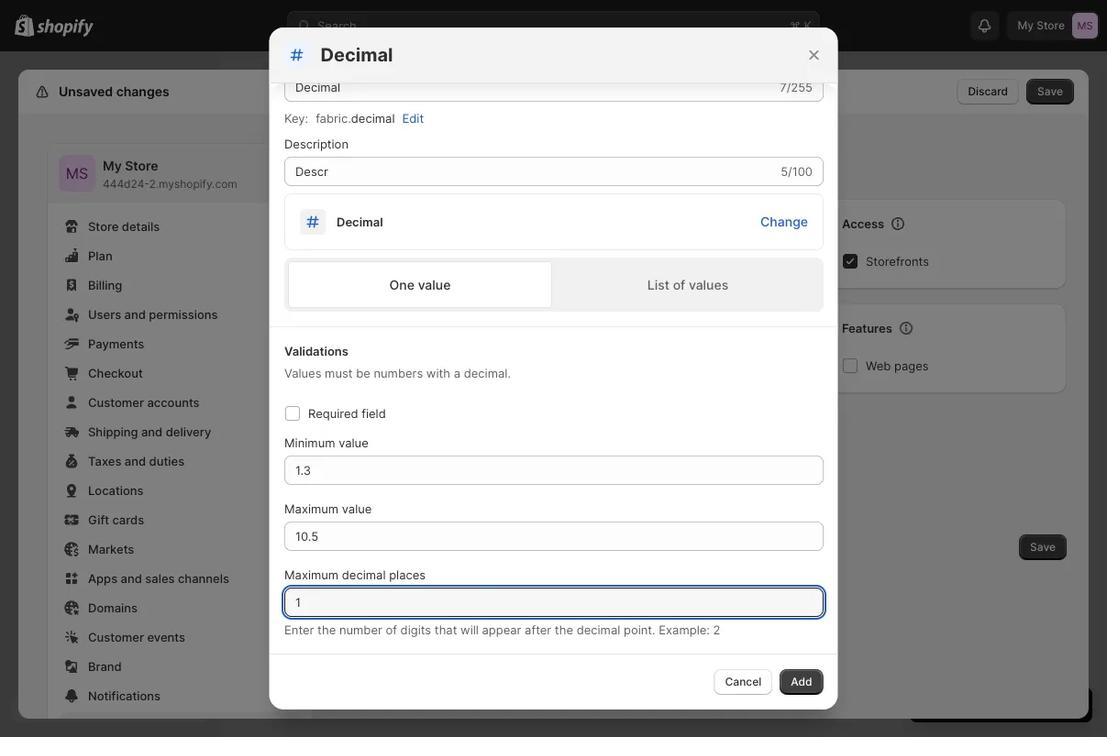 Task type: locate. For each thing, give the bounding box(es) containing it.
0 vertical spatial add
[[363, 153, 400, 175]]

None text field
[[284, 456, 823, 485], [284, 588, 823, 617], [284, 456, 823, 485], [284, 588, 823, 617]]

customer inside customer events link
[[88, 630, 144, 644]]

cancel button
[[714, 670, 772, 695]]

2 the from the left
[[554, 623, 573, 637]]

customer
[[88, 395, 144, 410], [88, 630, 144, 644]]

store up 444d24-
[[125, 158, 158, 174]]

0 vertical spatial edit
[[402, 111, 423, 125]]

of right list
[[672, 277, 685, 293]]

1 horizontal spatial of
[[672, 277, 685, 293]]

change
[[760, 214, 808, 229]]

value right one at the top of page
[[417, 277, 450, 293]]

my store image
[[59, 155, 95, 192]]

taxes
[[88, 454, 121, 468]]

details
[[122, 219, 160, 233]]

0 vertical spatial value
[[417, 277, 450, 293]]

required
[[308, 406, 358, 421]]

1 vertical spatial customer
[[88, 630, 144, 644]]

domains
[[88, 601, 138, 615]]

and for taxes
[[125, 454, 146, 468]]

gift cards
[[88, 513, 144, 527]]

locations link
[[59, 478, 301, 504]]

and down customer accounts
[[141, 425, 163, 439]]

0 horizontal spatial the
[[317, 623, 335, 637]]

maximum
[[284, 502, 338, 516], [284, 568, 338, 582]]

decimal.
[[463, 366, 510, 380]]

add right cancel
[[791, 676, 812, 689]]

permissions
[[149, 307, 218, 321]]

add inside settings 'dialog'
[[363, 153, 400, 175]]

customer inside customer accounts 'link'
[[88, 395, 144, 410]]

0 vertical spatial maximum
[[284, 502, 338, 516]]

sales
[[145, 571, 175, 586]]

value up the maximum decimal places
[[341, 502, 371, 516]]

1 vertical spatial edit
[[426, 285, 448, 299]]

required field
[[308, 406, 385, 421]]

changes
[[116, 84, 169, 100]]

1 horizontal spatial store
[[125, 158, 158, 174]]

my
[[103, 158, 122, 174]]

add down key: fabric. decimal edit
[[363, 153, 400, 175]]

1 vertical spatial save
[[1030, 541, 1056, 554]]

save button
[[1026, 79, 1074, 105], [1019, 535, 1067, 560]]

notifications
[[88, 689, 161, 703]]

2 vertical spatial decimal
[[576, 623, 620, 637]]

add for add metaobject definition
[[363, 153, 400, 175]]

the
[[317, 623, 335, 637], [554, 623, 573, 637]]

2 customer from the top
[[88, 630, 144, 644]]

decimal down learn
[[576, 623, 620, 637]]

the right 'enter'
[[317, 623, 335, 637]]

after
[[524, 623, 551, 637]]

brand
[[88, 659, 122, 674]]

1 vertical spatial decimal
[[336, 215, 383, 229]]

store up plan
[[88, 219, 119, 233]]

validations values must be numbers with a decimal.
[[284, 344, 510, 380]]

enter the number of digits that will appear after the decimal point. example: 2
[[284, 623, 720, 637]]

values
[[284, 366, 321, 380]]

maximum for maximum value
[[284, 502, 338, 516]]

one value
[[389, 277, 450, 293]]

edit up metaobject
[[402, 111, 423, 125]]

add inside add button
[[791, 676, 812, 689]]

0 vertical spatial customer
[[88, 395, 144, 410]]

events
[[147, 630, 185, 644]]

and right the 'apps'
[[121, 571, 142, 586]]

2 vertical spatial value
[[341, 502, 371, 516]]

1 vertical spatial value
[[338, 436, 368, 450]]

shipping and delivery link
[[59, 419, 301, 445]]

accounts
[[147, 395, 200, 410]]

cards
[[112, 513, 144, 527]]

1 vertical spatial maximum
[[284, 568, 338, 582]]

locations
[[88, 483, 144, 498]]

customer down domains
[[88, 630, 144, 644]]

0 vertical spatial of
[[672, 277, 685, 293]]

1 the from the left
[[317, 623, 335, 637]]

None text field
[[284, 72, 776, 102], [284, 522, 823, 551], [284, 72, 776, 102], [284, 522, 823, 551]]

edit button up metaobject
[[391, 105, 434, 131]]

numbers
[[373, 366, 423, 380]]

edit right fabric at the top left of page
[[426, 285, 448, 299]]

maximum down minimum
[[284, 502, 338, 516]]

2 maximum from the top
[[284, 568, 338, 582]]

decimal up one value "button" in the top of the page
[[336, 215, 383, 229]]

of inside list of values button
[[672, 277, 685, 293]]

apps
[[88, 571, 118, 586]]

decimal
[[351, 111, 394, 125], [341, 568, 385, 582], [576, 623, 620, 637]]

of left digits
[[385, 623, 397, 637]]

store details link
[[59, 214, 301, 239]]

edit button right one at the top of page
[[415, 280, 459, 305]]

metaobject
[[404, 153, 506, 175]]

and inside "link"
[[124, 307, 146, 321]]

markets link
[[59, 537, 301, 562]]

the right after
[[554, 623, 573, 637]]

0 horizontal spatial add
[[363, 153, 400, 175]]

store
[[125, 158, 158, 174], [88, 219, 119, 233]]

1 horizontal spatial add
[[791, 676, 812, 689]]

1 horizontal spatial the
[[554, 623, 573, 637]]

settings
[[55, 84, 107, 100]]

1 maximum from the top
[[284, 502, 338, 516]]

be
[[356, 366, 370, 380]]

features
[[842, 321, 892, 335]]

1 customer from the top
[[88, 395, 144, 410]]

and for shipping
[[141, 425, 163, 439]]

and for users
[[124, 307, 146, 321]]

billing link
[[59, 272, 301, 298]]

users
[[88, 307, 121, 321]]

and
[[124, 307, 146, 321], [141, 425, 163, 439], [125, 454, 146, 468], [121, 571, 142, 586]]

2
[[713, 623, 720, 637]]

taxes and duties link
[[59, 449, 301, 474]]

and right taxes
[[125, 454, 146, 468]]

value for maximum value
[[341, 502, 371, 516]]

plan link
[[59, 243, 301, 269]]

decimal down search
[[321, 44, 393, 66]]

value down the required field
[[338, 436, 368, 450]]

notifications link
[[59, 683, 301, 709]]

save
[[1037, 85, 1063, 98], [1030, 541, 1056, 554]]

0 vertical spatial store
[[125, 158, 158, 174]]

users and permissions
[[88, 307, 218, 321]]

discard
[[968, 85, 1008, 98]]

shipping
[[88, 425, 138, 439]]

a
[[453, 366, 460, 380]]

value inside "button"
[[417, 277, 450, 293]]

1 vertical spatial add
[[791, 676, 812, 689]]

edit inside decimal dialog
[[402, 111, 423, 125]]

1 horizontal spatial edit
[[426, 285, 448, 299]]

maximum up 'enter'
[[284, 568, 338, 582]]

decimal left places
[[341, 568, 385, 582]]

customer accounts link
[[59, 390, 301, 415]]

⌘
[[790, 18, 801, 33]]

0 horizontal spatial store
[[88, 219, 119, 233]]

number
[[339, 623, 382, 637]]

decimal right key:
[[351, 111, 394, 125]]

name
[[349, 216, 382, 230]]

store inside my store 444d24-2.myshopify.com
[[125, 158, 158, 174]]

add
[[363, 153, 400, 175], [791, 676, 812, 689]]

value
[[417, 277, 450, 293], [338, 436, 368, 450], [341, 502, 371, 516]]

and right the users
[[124, 307, 146, 321]]

customer down checkout
[[88, 395, 144, 410]]

web pages
[[866, 359, 929, 373]]

decimal
[[321, 44, 393, 66], [336, 215, 383, 229]]

checkout link
[[59, 360, 301, 386]]

0 horizontal spatial edit
[[402, 111, 423, 125]]

0 horizontal spatial of
[[385, 623, 397, 637]]



Task type: vqa. For each thing, say whether or not it's contained in the screenshot.
"Settings"
yes



Task type: describe. For each thing, give the bounding box(es) containing it.
duties
[[149, 454, 184, 468]]

web
[[866, 359, 891, 373]]

1 vertical spatial of
[[385, 623, 397, 637]]

Description text field
[[284, 157, 777, 186]]

minimum value
[[284, 436, 368, 450]]

maximum decimal places
[[284, 568, 425, 582]]

shipping and delivery
[[88, 425, 211, 439]]

add for add
[[791, 676, 812, 689]]

shopify image
[[37, 19, 94, 37]]

1 vertical spatial store
[[88, 219, 119, 233]]

brand link
[[59, 654, 301, 680]]

unsaved changes
[[59, 84, 169, 100]]

and for apps
[[121, 571, 142, 586]]

custom
[[88, 718, 132, 732]]

discard button
[[957, 79, 1019, 105]]

list of values button
[[555, 261, 820, 308]]

value for minimum value
[[338, 436, 368, 450]]

values
[[688, 277, 728, 293]]

checkout
[[88, 366, 143, 380]]

with
[[426, 366, 450, 380]]

⌘ k
[[790, 18, 812, 33]]

billing
[[88, 278, 122, 292]]

field
[[361, 406, 385, 421]]

search
[[317, 18, 357, 33]]

k
[[804, 18, 812, 33]]

customer accounts
[[88, 395, 200, 410]]

edit inside settings 'dialog'
[[426, 285, 448, 299]]

list of values
[[647, 277, 728, 293]]

payments link
[[59, 331, 301, 357]]

example:
[[658, 623, 709, 637]]

decimal dialog
[[0, 28, 1107, 710]]

1 vertical spatial edit button
[[415, 280, 459, 305]]

0 vertical spatial edit button
[[391, 105, 434, 131]]

maximum value
[[284, 502, 371, 516]]

custom data
[[88, 718, 161, 732]]

0 vertical spatial save
[[1037, 85, 1063, 98]]

channels
[[178, 571, 229, 586]]

customer events
[[88, 630, 185, 644]]

delivery
[[166, 425, 211, 439]]

store details
[[88, 219, 160, 233]]

ms button
[[59, 155, 95, 192]]

domains link
[[59, 595, 301, 621]]

will
[[460, 623, 478, 637]]

shop settings menu element
[[48, 144, 312, 737]]

cancel
[[725, 676, 761, 689]]

customer for customer accounts
[[88, 395, 144, 410]]

value for one value
[[417, 277, 450, 293]]

definition
[[510, 153, 596, 175]]

one value button
[[288, 261, 552, 308]]

customer events link
[[59, 625, 301, 650]]

one
[[389, 277, 414, 293]]

pages
[[894, 359, 929, 373]]

storefronts
[[866, 254, 929, 268]]

fabric edit
[[387, 285, 448, 299]]

0 vertical spatial decimal
[[351, 111, 394, 125]]

places
[[389, 568, 425, 582]]

fabric
[[387, 285, 419, 299]]

1 vertical spatial decimal
[[341, 568, 385, 582]]

markets
[[88, 542, 134, 556]]

add button
[[780, 670, 823, 695]]

key: fabric. decimal edit
[[284, 111, 423, 125]]

more
[[645, 595, 676, 610]]

maximum for maximum decimal places
[[284, 568, 338, 582]]

apps and sales channels link
[[59, 566, 301, 592]]

payments
[[88, 337, 144, 351]]

apps and sales channels
[[88, 571, 229, 586]]

users and permissions link
[[59, 302, 301, 327]]

appear
[[482, 623, 521, 637]]

0 vertical spatial decimal
[[321, 44, 393, 66]]

point.
[[623, 623, 655, 637]]

metaobjects
[[718, 595, 793, 610]]

minimum
[[284, 436, 335, 450]]

2.myshopify.com
[[149, 177, 237, 191]]

key:
[[284, 111, 308, 125]]

that
[[434, 623, 457, 637]]

add metaobject definition
[[363, 153, 596, 175]]

learn
[[607, 595, 641, 610]]

unsaved
[[59, 84, 113, 100]]

access
[[842, 216, 884, 231]]

taxes and duties
[[88, 454, 184, 468]]

customer for customer events
[[88, 630, 144, 644]]

plan
[[88, 249, 113, 263]]

description
[[284, 137, 348, 151]]

444d24-
[[103, 177, 149, 191]]

1 vertical spatial save button
[[1019, 535, 1067, 560]]

must
[[324, 366, 352, 380]]

data
[[136, 718, 161, 732]]

my store 444d24-2.myshopify.com
[[103, 158, 237, 191]]

settings dialog
[[18, 70, 1089, 737]]

about
[[680, 595, 715, 610]]

custom data link
[[59, 713, 301, 737]]

0 vertical spatial save button
[[1026, 79, 1074, 105]]

gift
[[88, 513, 109, 527]]



